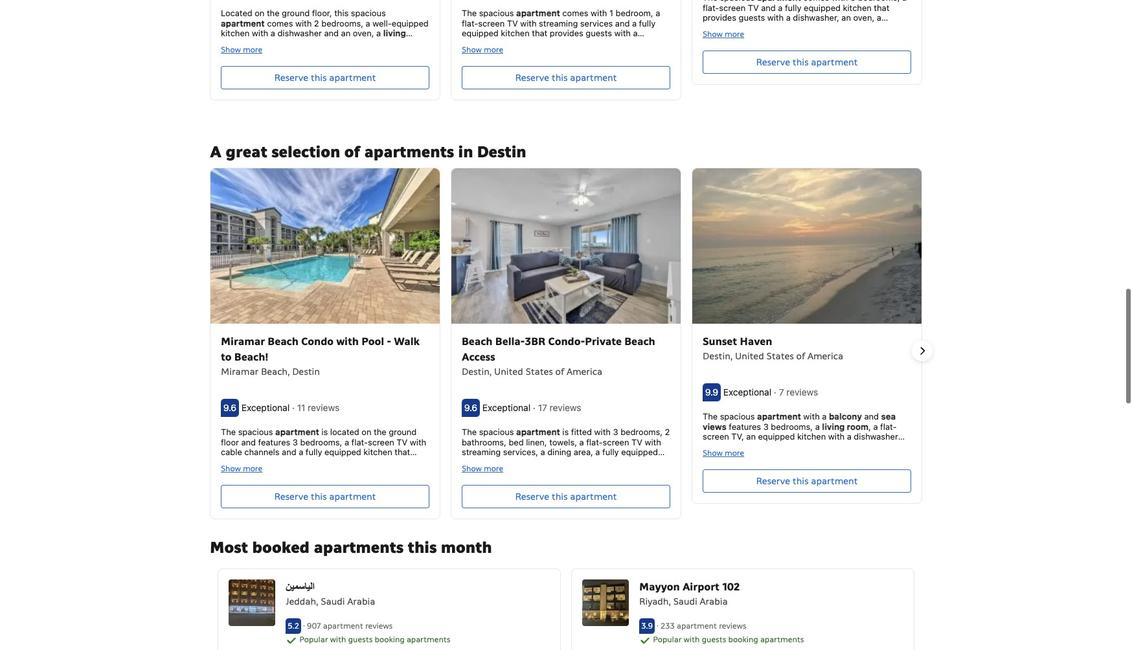 Task type: locate. For each thing, give the bounding box(es) containing it.
1 9.6 from the left
[[223, 402, 237, 413]]

,
[[242, 38, 245, 49], [887, 43, 890, 53], [869, 421, 871, 432]]

0 vertical spatial microwave
[[782, 23, 824, 33]]

airport
[[683, 580, 719, 594]]

booking down "5.2 907 apartment reviews"
[[375, 634, 405, 644]]

fully right 1
[[639, 18, 656, 28]]

km right 7.9
[[794, 43, 806, 53]]

miramar down beach!
[[221, 366, 259, 378]]

is right entrance
[[648, 79, 655, 89]]

equipped inside , a flat- screen tv, an equipped kitchen with a dishwasher and an oven, and 2 bathrooms with a
[[758, 431, 795, 442]]

arabia
[[347, 596, 375, 607], [700, 596, 728, 607]]

more inside beach bella-3br condo-private beach access section
[[484, 464, 503, 473]]

area,
[[574, 447, 593, 457]]

, down located
[[242, 38, 245, 49]]

0 horizontal spatial tv
[[507, 18, 518, 28]]

on right located
[[255, 8, 265, 18]]

3 right tv,
[[763, 421, 769, 432]]

show for comes with 1 bedroom, a flat-screen tv with streaming services and a fully equipped kitchen that provides guests with a dishwasher, an oven, a washing machine, a microwave and a toaster. the comfortable,
[[462, 45, 482, 54]]

0 horizontal spatial arabia
[[347, 596, 375, 607]]

from up myrtle
[[808, 43, 826, 53]]

this down with pool views. for added privacy, the accommodation features a private entrance.
[[552, 491, 568, 502]]

0 horizontal spatial machine,
[[587, 38, 623, 49]]

1 horizontal spatial dishwasher
[[854, 431, 898, 442]]

1 horizontal spatial popular with guests booking apartments
[[651, 634, 804, 644]]

, for , while barefoot resort norman golf course is 10 km away. the nearest airport is myrtle beach international airport, 25 km from diamond on the shore.
[[887, 43, 890, 53]]

provides up toaster.
[[550, 28, 583, 38]]

added inside . for added privacy, the accommodation has a private entrance and is protected by full-day security.
[[602, 68, 627, 79]]

equipped inside is fitted with 3 bedrooms, 2 bathrooms, bed linen, towels, a flat-screen tv with streaming services, a dining area, a fully equipped kitchen, and a
[[621, 447, 658, 457]]

comes left 1
[[562, 8, 588, 18]]

bedrooms,
[[858, 0, 900, 3], [321, 18, 363, 28], [771, 421, 813, 432], [621, 427, 663, 437]]

the inside beach bella-3br condo-private beach access section
[[462, 427, 477, 437]]

dishwasher, up norman
[[793, 13, 839, 23]]

25
[[786, 73, 796, 83]]

a
[[902, 0, 907, 3], [778, 2, 783, 13], [656, 8, 660, 18], [786, 13, 791, 23], [877, 13, 881, 23], [366, 18, 370, 28], [632, 18, 637, 28], [775, 23, 780, 33], [843, 23, 847, 33], [271, 28, 275, 38], [376, 28, 381, 38], [633, 28, 638, 38], [264, 38, 269, 49], [546, 38, 550, 49], [625, 38, 629, 49], [523, 48, 527, 59], [321, 58, 325, 69], [538, 68, 543, 79], [558, 79, 563, 89], [822, 411, 827, 422], [815, 421, 820, 432], [873, 421, 878, 432], [847, 431, 852, 442], [579, 437, 584, 447], [842, 441, 847, 452], [540, 447, 545, 457], [595, 447, 600, 457], [512, 457, 517, 467], [609, 467, 614, 478], [395, 487, 400, 498]]

machine, inside the comes with 3 bedrooms, a flat-screen tv and a fully equipped kitchen that provides guests with a dishwasher, an oven, a washing machine, a microwave and a fridge.
[[737, 23, 773, 33]]

1 vertical spatial 2
[[665, 427, 670, 437]]

property types region
[[199, 168, 933, 535]]

comes with 1 bedroom, a flat-screen tv with streaming services and a fully equipped kitchen that provides guests with a dishwasher, an oven, a washing machine, a microwave and a toaster. the comfortable, accommodation also comes with soundproofing and a
[[462, 8, 660, 79]]

1 vertical spatial washing
[[553, 38, 585, 49]]

screen left tv.
[[288, 38, 314, 49]]

exceptional for bella-
[[482, 402, 530, 413]]

exceptional inside beach bella-3br condo-private beach access section
[[482, 402, 530, 413]]

the inside . towels and bed linen are featured in the
[[817, 452, 830, 462]]

accommodation inside . for added privacy, the accommodation has a private entrance and is protected by full-day security.
[[477, 79, 540, 89]]

month
[[441, 537, 492, 557]]

spacious
[[351, 8, 386, 18], [479, 8, 514, 18], [720, 411, 755, 422], [238, 427, 273, 437], [479, 427, 514, 437]]

an left tv,
[[720, 441, 729, 452]]

1 horizontal spatial from 14 reviews element
[[657, 621, 748, 631]]

1 horizontal spatial states
[[766, 350, 794, 362]]

condo
[[301, 335, 334, 348]]

comes
[[803, 0, 829, 3], [562, 8, 588, 18], [267, 18, 293, 28], [597, 58, 623, 69]]

2 popular with guests booking apartments from the left
[[651, 634, 804, 644]]

and inside comes with 2 bedrooms, a well-equipped kitchen with a dishwasher and an oven, a
[[324, 28, 339, 38]]

1 saudi from the left
[[321, 596, 345, 607]]

shore.
[[703, 83, 728, 94]]

0 vertical spatial dishwasher
[[277, 28, 322, 38]]

0 vertical spatial . for added privacy, the accommodation features a private entrance.
[[221, 48, 416, 69]]

1 horizontal spatial 2
[[665, 427, 670, 437]]

5.2
[[288, 621, 299, 631]]

screen inside , and a flat-screen tv. towels and bed linen are featured in the
[[288, 38, 314, 49]]

booking down 3.9 233 apartment reviews
[[728, 634, 758, 644]]

fitted
[[571, 427, 592, 437]]

0 horizontal spatial in
[[256, 48, 263, 59]]

, inside the , while barefoot resort norman golf course is 10 km away. the nearest airport is myrtle beach international airport, 25 km from diamond on the shore.
[[887, 43, 890, 53]]

oven, left bathrooms
[[731, 441, 753, 452]]

0 horizontal spatial 9.6
[[223, 402, 237, 413]]

rated exceptional element for beach
[[241, 402, 292, 413]]

oven, up course
[[853, 13, 874, 23]]

privacy, inside the miramar beach condo with pool - walk to beach! "section"
[[248, 487, 278, 498]]

0 vertical spatial from
[[808, 43, 826, 53]]

privacy,
[[371, 48, 401, 59], [629, 68, 659, 79], [462, 467, 492, 478], [248, 487, 278, 498]]

from 14 reviews element containing 907 apartment reviews
[[303, 621, 395, 631]]

1 vertical spatial living
[[822, 421, 845, 432]]

this up 25
[[793, 56, 809, 68]]

0 horizontal spatial exceptional
[[241, 402, 290, 413]]

from 7 reviews element
[[774, 387, 821, 398]]

states down 3br
[[525, 366, 553, 378]]

1 vertical spatial in
[[458, 142, 473, 162]]

comes up norman
[[803, 0, 829, 3]]

dishwasher for with
[[277, 28, 322, 38]]

and inside . for added privacy, the accommodation has a private entrance and is protected by full-day security.
[[631, 79, 646, 89]]

theater
[[739, 43, 769, 53]]

arabia inside mayyon airport 102 riyadh, saudi arabia
[[700, 596, 728, 607]]

provides
[[703, 13, 736, 23], [550, 28, 583, 38]]

0 vertical spatial balcony
[[829, 411, 862, 422]]

screen up views.
[[603, 437, 629, 447]]

room left sea
[[847, 421, 869, 432]]

. for added privacy, the accommodation features a private entrance. inside the miramar beach condo with pool - walk to beach! "section"
[[221, 477, 429, 508]]

saudi
[[321, 596, 345, 607], [673, 596, 697, 607]]

for inside the miramar beach condo with pool - walk to beach! "section"
[[400, 477, 413, 488]]

is left non-
[[768, 462, 774, 472]]

rated exceptional element for haven
[[723, 387, 774, 398]]

2 scored 9.6 element from the left
[[462, 399, 480, 417]]

the spacious apartment up toaster.
[[462, 8, 560, 18]]

1 vertical spatial from
[[813, 73, 831, 83]]

on down 10
[[870, 73, 880, 83]]

screen inside the comes with 3 bedrooms, a flat-screen tv and a fully equipped kitchen that provides guests with a dishwasher, an oven, a washing machine, a microwave and a fridge.
[[719, 2, 746, 13]]

america inside beach bella-3br condo-private beach access destin, united states of america
[[567, 366, 602, 378]]

beach bella-3br condo-private beach access section
[[451, 168, 681, 519]]

balcony left sea
[[829, 411, 862, 422]]

reviews right the 7
[[786, 387, 818, 398]]

spacious down the 9.6 exceptional 11 reviews in the left of the page
[[238, 427, 273, 437]]

the
[[267, 8, 279, 18], [829, 43, 841, 53], [265, 48, 278, 59], [404, 48, 416, 59], [882, 73, 895, 83], [462, 79, 474, 89], [817, 452, 830, 462], [494, 467, 507, 478], [280, 487, 293, 498]]

the spacious apartment down the 9.6 exceptional 11 reviews in the left of the page
[[221, 427, 319, 437]]

0 vertical spatial united
[[735, 350, 764, 362]]

1 miramar from the top
[[221, 335, 265, 348]]

3br
[[525, 335, 545, 348]]

mayyon airport 102 image
[[582, 579, 629, 626]]

. inside . towels and bed linen are featured in the
[[879, 441, 882, 452]]

1 horizontal spatial america
[[808, 350, 843, 362]]

0 vertical spatial linen
[[394, 38, 413, 49]]

1 horizontal spatial linen
[[737, 452, 756, 462]]

1 horizontal spatial saudi
[[673, 596, 697, 607]]

show for is fitted with 3 bedrooms, 2 bathrooms, bed linen, towels, a flat-screen tv with streaming services, a dining area, a fully equipped kitchen, and a
[[462, 464, 482, 473]]

day
[[530, 89, 544, 99]]

sunset haven image
[[692, 168, 922, 324]]

sunset
[[703, 335, 737, 348]]

washing up also
[[553, 38, 585, 49]]

1 horizontal spatial bed
[[509, 437, 524, 447]]

machine, up theater
[[737, 23, 773, 33]]

0 horizontal spatial streaming
[[462, 447, 501, 457]]

destin, inside beach bella-3br condo-private beach access destin, united states of america
[[462, 366, 492, 378]]

the spacious apartment for is fitted with 3 bedrooms, 2 bathrooms, bed linen, towels, a flat-screen tv with streaming services, a dining area, a fully equipped kitchen, and a
[[462, 427, 560, 437]]

this up security.
[[552, 72, 568, 83]]

barefoot
[[725, 53, 759, 63]]

united down 'bella-' at bottom left
[[494, 366, 523, 378]]

0 horizontal spatial scored 9.6 element
[[221, 399, 239, 417]]

0 vertical spatial bed
[[377, 38, 392, 49]]

2 booking from the left
[[728, 634, 758, 644]]

apartment down also
[[570, 72, 617, 83]]

1 horizontal spatial exceptional
[[482, 402, 530, 413]]

spacious up services,
[[479, 427, 514, 437]]

booked
[[252, 537, 310, 557]]

dining
[[547, 447, 571, 457]]

states inside 'sunset haven destin, united states of america'
[[766, 350, 794, 362]]

this inside the miramar beach condo with pool - walk to beach! "section"
[[311, 491, 327, 502]]

show for comes with 2 bedrooms, a well-equipped kitchen with a dishwasher and an oven, a
[[221, 45, 241, 54]]

fully up 7.9
[[785, 2, 801, 13]]

2 saudi from the left
[[673, 596, 697, 607]]

also
[[579, 58, 595, 69]]

popular with guests booking apartments
[[297, 634, 450, 644], [651, 634, 804, 644]]

features
[[286, 58, 318, 69], [729, 421, 761, 432], [575, 467, 607, 478], [361, 487, 393, 498]]

show more for is fitted with 3 bedrooms, 2 bathrooms, bed linen, towels, a flat-screen tv with streaming services, a dining area, a fully equipped kitchen, and a
[[462, 464, 503, 473]]

the up kitchen,
[[462, 427, 477, 437]]

0 vertical spatial on
[[255, 8, 265, 18]]

show for with a
[[703, 448, 723, 458]]

united inside beach bella-3br condo-private beach access destin, united states of america
[[494, 366, 523, 378]]

1 vertical spatial room
[[847, 421, 869, 432]]

reserve this apartment link inside sunset haven section
[[703, 469, 911, 493]]

2 left views
[[665, 427, 670, 437]]

in inside , and a flat-screen tv. towels and bed linen are featured in the
[[256, 48, 263, 59]]

reserve this apartment
[[756, 56, 858, 68], [274, 72, 376, 83], [515, 72, 617, 83], [756, 475, 858, 487], [274, 491, 376, 502], [515, 491, 617, 502]]

of down beach bella-3br condo-private beach access link
[[555, 366, 564, 378]]

kitchen inside the comes with 3 bedrooms, a flat-screen tv and a fully equipped kitchen that provides guests with a dishwasher, an oven, a washing machine, a microwave and a fridge.
[[843, 2, 872, 13]]

popular with guests booking apartments down "5.2 907 apartment reviews"
[[297, 634, 450, 644]]

kitchen inside comes with 1 bedroom, a flat-screen tv with streaming services and a fully equipped kitchen that provides guests with a dishwasher, an oven, a washing machine, a microwave and a toaster. the comfortable, accommodation also comes with soundproofing and a
[[501, 28, 530, 38]]

beach bella-3br condo-private beach access image
[[451, 168, 681, 324]]

the inside , and a flat-screen tv. towels and bed linen are featured in the
[[265, 48, 278, 59]]

a inside , and a flat-screen tv. towels and bed linen are featured in the
[[264, 38, 269, 49]]

show more inside beach bella-3br condo-private beach access section
[[462, 464, 503, 473]]

0 horizontal spatial destin
[[292, 366, 320, 378]]

added down comfortable, at the right of page
[[602, 68, 627, 79]]

0 horizontal spatial fully
[[602, 447, 619, 457]]

rated exceptional element
[[723, 387, 774, 398], [241, 402, 292, 413], [482, 402, 533, 413]]

towels
[[331, 38, 358, 49], [884, 441, 911, 452]]

from 14 reviews element
[[303, 621, 395, 631], [657, 621, 748, 631]]

2 horizontal spatial rated exceptional element
[[723, 387, 774, 398]]

destin down by
[[477, 142, 526, 162]]

spacious right floor,
[[351, 8, 386, 18]]

1 from 14 reviews element from the left
[[303, 621, 395, 631]]

saudi up "5.2 907 apartment reviews"
[[321, 596, 345, 607]]

is inside is fitted with 3 bedrooms, 2 bathrooms, bed linen, towels, a flat-screen tv with streaming services, a dining area, a fully equipped kitchen, and a
[[562, 427, 569, 437]]

exceptional left 17
[[482, 402, 530, 413]]

1 vertical spatial bed
[[509, 437, 524, 447]]

2 9.6 from the left
[[464, 402, 477, 413]]

reviews right 11
[[308, 402, 339, 413]]

0 horizontal spatial 3
[[613, 427, 618, 437]]

2 horizontal spatial exceptional
[[723, 387, 771, 398]]

show more inside the miramar beach condo with pool - walk to beach! "section"
[[221, 464, 262, 473]]

entrance. up most
[[221, 497, 258, 508]]

oven, inside the comes with 3 bedrooms, a flat-screen tv and a fully equipped kitchen that provides guests with a dishwasher, an oven, a washing machine, a microwave and a fridge.
[[853, 13, 874, 23]]

miramar beach condo with pool - walk to beach! section
[[210, 168, 440, 519]]

linen inside . towels and bed linen are featured in the
[[737, 452, 756, 462]]

3 inside sunset haven section
[[763, 421, 769, 432]]

washing inside comes with 1 bedroom, a flat-screen tv with streaming services and a fully equipped kitchen that provides guests with a dishwasher, an oven, a washing machine, a microwave and a toaster. the comfortable, accommodation also comes with soundproofing and a
[[553, 38, 585, 49]]

apartment left ground
[[221, 18, 265, 28]]

the spacious apartment inside beach bella-3br condo-private beach access section
[[462, 427, 560, 437]]

myrtle
[[813, 63, 838, 73]]

1 horizontal spatial living
[[822, 421, 845, 432]]

2 vertical spatial tv
[[631, 437, 642, 447]]

is inside . for added privacy, the accommodation has a private entrance and is protected by full-day security.
[[648, 79, 655, 89]]

fully inside is fitted with 3 bedrooms, 2 bathrooms, bed linen, towels, a flat-screen tv with streaming services, a dining area, a fully equipped kitchen, and a
[[602, 447, 619, 457]]

1 . for added privacy, the accommodation features a private entrance. from the top
[[221, 48, 416, 69]]

9.6 inside beach bella-3br condo-private beach access section
[[464, 402, 477, 413]]

2 . for added privacy, the accommodation features a private entrance. from the top
[[221, 477, 429, 508]]

1 vertical spatial fully
[[639, 18, 656, 28]]

on inside located on the ground floor, this spacious apartment
[[255, 8, 265, 18]]

for
[[329, 48, 342, 59], [587, 68, 600, 79], [619, 457, 632, 467], [400, 477, 413, 488]]

the down the 9.6 exceptional 11 reviews in the left of the page
[[221, 427, 236, 437]]

balcony inside beach bella-3br condo-private beach access section
[[519, 457, 552, 467]]

the left also
[[561, 48, 576, 59]]

beach up beach,
[[268, 335, 298, 348]]

0 horizontal spatial washing
[[553, 38, 585, 49]]

1 booking from the left
[[375, 634, 405, 644]]

1 vertical spatial dishwasher,
[[462, 38, 508, 49]]

bedrooms, inside sunset haven section
[[771, 421, 813, 432]]

1 vertical spatial destin
[[292, 366, 320, 378]]

1 vertical spatial streaming
[[462, 447, 501, 457]]

the right away.
[[727, 63, 741, 73]]

this inside beach bella-3br condo-private beach access section
[[552, 491, 568, 502]]

0 vertical spatial america
[[808, 350, 843, 362]]

0 horizontal spatial united
[[494, 366, 523, 378]]

added right views.
[[634, 457, 659, 467]]

scored 3.9 element
[[639, 618, 655, 634]]

0 horizontal spatial 2
[[314, 18, 319, 28]]

the
[[462, 8, 477, 18], [561, 48, 576, 59], [727, 63, 741, 73], [703, 411, 718, 422], [221, 427, 236, 437], [462, 427, 477, 437], [881, 452, 896, 462]]

scored 9.9 element
[[703, 383, 721, 401]]

1 horizontal spatial tv
[[631, 437, 642, 447]]

exceptional
[[723, 387, 771, 398], [241, 402, 290, 413], [482, 402, 530, 413]]

rated exceptional element inside beach bella-3br condo-private beach access section
[[482, 402, 533, 413]]

2 arabia from the left
[[700, 596, 728, 607]]

0 vertical spatial streaming
[[539, 18, 578, 28]]

1 vertical spatial machine,
[[587, 38, 623, 49]]

1 arabia from the left
[[347, 596, 375, 607]]

1 horizontal spatial provides
[[703, 13, 736, 23]]

entrance. inside the miramar beach condo with pool - walk to beach! "section"
[[221, 497, 258, 508]]

a inside "section"
[[395, 487, 400, 498]]

guests down "5.2 907 apartment reviews"
[[348, 634, 373, 644]]

1 scored 9.6 element from the left
[[221, 399, 239, 417]]

0 horizontal spatial america
[[567, 366, 602, 378]]

, for , and a flat-screen tv. towels and bed linen are featured in the
[[242, 38, 245, 49]]

show more button inside the miramar beach condo with pool - walk to beach! "section"
[[221, 463, 262, 473]]

17
[[538, 402, 547, 413]]

beach inside the , while barefoot resort norman golf course is 10 km away. the nearest airport is myrtle beach international airport, 25 km from diamond on the shore.
[[840, 63, 864, 73]]

reserve this apartment inside sunset haven section
[[756, 475, 858, 487]]

guests down 3.9 233 apartment reviews
[[702, 634, 726, 644]]

2 horizontal spatial ,
[[887, 43, 890, 53]]

-
[[387, 335, 391, 348]]

0 horizontal spatial popular
[[299, 634, 328, 644]]

show more
[[703, 29, 744, 39], [221, 45, 262, 54], [462, 45, 503, 54], [703, 448, 744, 458], [221, 464, 262, 473], [462, 464, 503, 473]]

living
[[383, 28, 406, 38], [822, 421, 845, 432]]

bed
[[377, 38, 392, 49], [509, 437, 524, 447], [720, 452, 735, 462]]

bathrooms
[[779, 441, 821, 452]]

1 horizontal spatial booking
[[728, 634, 758, 644]]

a great selection of apartments in destin
[[210, 142, 526, 162]]

0 vertical spatial provides
[[703, 13, 736, 23]]

fully right area,
[[602, 447, 619, 457]]

mayyon
[[639, 580, 680, 594]]

machine,
[[737, 23, 773, 33], [587, 38, 623, 49]]

comes for fully
[[803, 0, 829, 3]]

1 horizontal spatial dishwasher,
[[793, 13, 839, 23]]

haven
[[740, 335, 772, 348]]

1 vertical spatial miramar
[[221, 366, 259, 378]]

1 horizontal spatial balcony
[[829, 411, 862, 422]]

dishwasher inside , a flat- screen tv, an equipped kitchen with a dishwasher and an oven, and 2 bathrooms with a
[[854, 431, 898, 442]]

0 horizontal spatial featured
[[221, 48, 254, 59]]

beach
[[840, 63, 864, 73], [268, 335, 298, 348], [462, 335, 493, 348], [624, 335, 655, 348]]

0 vertical spatial destin
[[477, 142, 526, 162]]

microwave up 7.9
[[782, 23, 824, 33]]

1 vertical spatial provides
[[550, 28, 583, 38]]

. inside . for added privacy, the accommodation has a private entrance and is protected by full-day security.
[[582, 68, 584, 79]]

1 vertical spatial states
[[525, 366, 553, 378]]

america
[[808, 350, 843, 362], [567, 366, 602, 378]]

0 vertical spatial living
[[383, 28, 406, 38]]

an
[[842, 13, 851, 23], [341, 28, 351, 38], [510, 38, 520, 49], [746, 431, 756, 442], [720, 441, 729, 452]]

0 vertical spatial destin,
[[703, 350, 733, 362]]

destin,
[[703, 350, 733, 362], [462, 366, 492, 378]]

added up most
[[221, 487, 246, 498]]

1 horizontal spatial room
[[847, 421, 869, 432]]

beach inside miramar beach condo with pool - walk to beach! miramar beach, destin
[[268, 335, 298, 348]]

in inside . towels and bed linen are featured in the
[[808, 452, 815, 462]]

popular for airport
[[653, 634, 682, 644]]

more for alabama theater is 7.9 km from the
[[725, 29, 744, 39]]

saudi down airport at the bottom
[[673, 596, 697, 607]]

located
[[221, 8, 252, 18]]

are
[[415, 38, 428, 49], [758, 452, 770, 462]]

this inside located on the ground floor, this spacious apartment
[[334, 8, 349, 18]]

0 horizontal spatial from 14 reviews element
[[303, 621, 395, 631]]

flat- inside , a flat- screen tv, an equipped kitchen with a dishwasher and an oven, and 2 bathrooms with a
[[880, 421, 897, 432]]

1 horizontal spatial arabia
[[700, 596, 728, 607]]

streaming left services,
[[462, 447, 501, 457]]

beach right golf
[[840, 63, 864, 73]]

popular down 233
[[653, 634, 682, 644]]

nearest
[[744, 63, 773, 73]]

2 vertical spatial fully
[[602, 447, 619, 457]]

1 vertical spatial dishwasher
[[854, 431, 898, 442]]

tv up theater
[[748, 2, 759, 13]]

more
[[725, 29, 744, 39], [243, 45, 262, 54], [484, 45, 503, 54], [725, 448, 744, 458], [243, 464, 262, 473], [484, 464, 503, 473]]

the spacious apartment up services,
[[462, 427, 560, 437]]

exceptional inside the miramar beach condo with pool - walk to beach! "section"
[[241, 402, 290, 413]]

dishwasher,
[[793, 13, 839, 23], [462, 38, 508, 49]]

907
[[307, 621, 321, 631]]

arabia down airport at the bottom
[[700, 596, 728, 607]]

9.6
[[223, 402, 237, 413], [464, 402, 477, 413]]

an up course
[[842, 13, 851, 23]]

0 horizontal spatial microwave
[[462, 48, 503, 59]]

towels down sea
[[884, 441, 911, 452]]

2
[[314, 18, 319, 28], [665, 427, 670, 437], [772, 441, 777, 452]]

الياسمين link
[[286, 579, 550, 595]]

most
[[210, 537, 248, 557]]

the inside "section"
[[221, 427, 236, 437]]

, left sea
[[869, 421, 871, 432]]

while
[[703, 53, 723, 63]]

destin, down access
[[462, 366, 492, 378]]

1 horizontal spatial 9.6
[[464, 402, 477, 413]]

private inside the miramar beach condo with pool - walk to beach! "section"
[[402, 487, 429, 498]]

booking for saudi
[[375, 634, 405, 644]]

popular down the 907 at bottom
[[299, 634, 328, 644]]

comes with 3 bedrooms, a flat-screen tv and a fully equipped kitchen that provides guests with a dishwasher, an oven, a washing machine, a microwave and a fridge.
[[703, 0, 907, 33]]

of inside 'sunset haven destin, united states of america'
[[796, 350, 805, 362]]

1 vertical spatial microwave
[[462, 48, 503, 59]]

features up most booked apartments this month at the bottom left of the page
[[361, 487, 393, 498]]

screen inside comes with 1 bedroom, a flat-screen tv with streaming services and a fully equipped kitchen that provides guests with a dishwasher, an oven, a washing machine, a microwave and a toaster. the comfortable, accommodation also comes with soundproofing and a
[[478, 18, 505, 28]]

with inside miramar beach condo with pool - walk to beach! miramar beach, destin
[[336, 335, 359, 348]]

screen up alabama
[[719, 2, 746, 13]]

2 vertical spatial 2
[[772, 441, 777, 452]]

rated exceptional element left the 7
[[723, 387, 774, 398]]

a
[[210, 142, 222, 162]]

0 horizontal spatial states
[[525, 366, 553, 378]]

0 horizontal spatial destin,
[[462, 366, 492, 378]]

2 from 14 reviews element from the left
[[657, 621, 748, 631]]

0 horizontal spatial bed
[[377, 38, 392, 49]]

0 vertical spatial that
[[874, 2, 889, 13]]

, inside , and a flat-screen tv. towels and bed linen are featured in the
[[242, 38, 245, 49]]

9.6 up bathrooms,
[[464, 402, 477, 413]]

1 popular with guests booking apartments from the left
[[297, 634, 450, 644]]

apartment down , and a flat-screen tv. towels and bed linen are featured in the
[[329, 72, 376, 83]]

0 horizontal spatial towels
[[331, 38, 358, 49]]

show more button for is fitted with 3 bedrooms, 2 bathrooms, bed linen, towels, a flat-screen tv with streaming services, a dining area, a fully equipped kitchen, and a
[[462, 463, 503, 473]]

exceptional for beach
[[241, 402, 290, 413]]

1 horizontal spatial united
[[735, 350, 764, 362]]

0 horizontal spatial balcony
[[519, 457, 552, 467]]

1 popular from the left
[[299, 634, 328, 644]]

1 horizontal spatial in
[[458, 142, 473, 162]]

more for comes with 1 bedroom, a flat-screen tv with streaming services and a fully equipped kitchen that provides guests with a dishwasher, an oven, a washing machine, a microwave and a toaster. the comfortable,
[[484, 45, 503, 54]]

reserve this apartment down , and a flat-screen tv. towels and bed linen are featured in the
[[274, 72, 376, 83]]

bed down well-
[[377, 38, 392, 49]]

comes for dishwasher
[[267, 18, 293, 28]]

reserve inside the miramar beach condo with pool - walk to beach! "section"
[[274, 491, 308, 502]]

private
[[327, 58, 354, 69], [565, 79, 592, 89], [616, 467, 643, 478], [402, 487, 429, 498]]

spacious inside located on the ground floor, this spacious apartment
[[351, 8, 386, 18]]

tv
[[748, 2, 759, 13], [507, 18, 518, 28], [631, 437, 642, 447]]

microwave
[[782, 23, 824, 33], [462, 48, 503, 59]]

reviews
[[786, 387, 818, 398], [308, 402, 339, 413], [550, 402, 581, 413], [365, 621, 393, 631], [719, 621, 746, 631]]

from down golf
[[813, 73, 831, 83]]

sunset haven link
[[703, 334, 911, 350]]

of right selection
[[344, 142, 360, 162]]

scored 9.6 element for destin,
[[462, 399, 480, 417]]

0 vertical spatial miramar
[[221, 335, 265, 348]]

reviews for private
[[550, 402, 581, 413]]

scored 9.6 element
[[221, 399, 239, 417], [462, 399, 480, 417]]

show more button for . for added privacy, the accommodation features a private entrance.
[[221, 463, 262, 473]]

الياسمين
[[286, 580, 315, 594]]

for inside with pool views. for added privacy, the accommodation features a private entrance.
[[619, 457, 632, 467]]

2 inside comes with 2 bedrooms, a well-equipped kitchen with a dishwasher and an oven, a
[[314, 18, 319, 28]]

the down sea
[[881, 452, 896, 462]]

km right 10
[[891, 53, 903, 63]]

popular for jeddah,
[[299, 634, 328, 644]]

added
[[344, 48, 369, 59], [602, 68, 627, 79], [634, 457, 659, 467], [221, 487, 246, 498]]

reserve this apartment down with pool views. for added privacy, the accommodation features a private entrance.
[[515, 491, 617, 502]]

accommodation inside comes with 1 bedroom, a flat-screen tv with streaming services and a fully equipped kitchen that provides guests with a dishwasher, an oven, a washing machine, a microwave and a toaster. the comfortable, accommodation also comes with soundproofing and a
[[514, 58, 577, 69]]

flat- inside the comes with 3 bedrooms, a flat-screen tv and a fully equipped kitchen that provides guests with a dishwasher, an oven, a washing machine, a microwave and a fridge.
[[703, 2, 719, 13]]

2 vertical spatial of
[[555, 366, 564, 378]]

equipped
[[804, 2, 841, 13], [392, 18, 429, 28], [462, 28, 499, 38], [758, 431, 795, 442], [621, 447, 658, 457]]

privacy, up booked
[[248, 487, 278, 498]]

0 vertical spatial 2
[[314, 18, 319, 28]]

1 horizontal spatial are
[[758, 452, 770, 462]]

tv inside comes with 1 bedroom, a flat-screen tv with streaming services and a fully equipped kitchen that provides guests with a dishwasher, an oven, a washing machine, a microwave and a toaster. the comfortable, accommodation also comes with soundproofing and a
[[507, 18, 518, 28]]

2 horizontal spatial 3
[[850, 0, 856, 3]]

rated exceptional element for bella-
[[482, 402, 533, 413]]

3 inside is fitted with 3 bedrooms, 2 bathrooms, bed linen, towels, a flat-screen tv with streaming services, a dining area, a fully equipped kitchen, and a
[[613, 427, 618, 437]]

0 vertical spatial machine,
[[737, 23, 773, 33]]

0 horizontal spatial living
[[383, 28, 406, 38]]

fully
[[785, 2, 801, 13], [639, 18, 656, 28], [602, 447, 619, 457]]

2 vertical spatial entrance.
[[221, 497, 258, 508]]

golf
[[822, 53, 839, 63]]

scored 9.6 element up bathrooms,
[[462, 399, 480, 417]]

comes for services
[[562, 8, 588, 18]]

3 up fridge.
[[850, 0, 856, 3]]

rated exceptional element left 11
[[241, 402, 292, 413]]

2 popular from the left
[[653, 634, 682, 644]]

2 horizontal spatial 2
[[772, 441, 777, 452]]

spacious inside sunset haven section
[[720, 411, 755, 422]]

0 vertical spatial featured
[[221, 48, 254, 59]]

0 vertical spatial are
[[415, 38, 428, 49]]

1 horizontal spatial towels
[[884, 441, 911, 452]]

0 horizontal spatial rated exceptional element
[[241, 402, 292, 413]]

private
[[585, 335, 622, 348]]

screen
[[719, 2, 746, 13], [478, 18, 505, 28], [288, 38, 314, 49], [703, 431, 729, 442], [603, 437, 629, 447]]

show more inside sunset haven section
[[703, 448, 744, 458]]

an inside the comes with 3 bedrooms, a flat-screen tv and a fully equipped kitchen that provides guests with a dishwasher, an oven, a washing machine, a microwave and a fridge.
[[842, 13, 851, 23]]

featured inside , and a flat-screen tv. towels and bed linen are featured in the
[[221, 48, 254, 59]]

destin down miramar beach condo with pool - walk to beach! link
[[292, 366, 320, 378]]

this
[[334, 8, 349, 18], [793, 56, 809, 68], [311, 72, 327, 83], [552, 72, 568, 83], [793, 475, 809, 487], [311, 491, 327, 502], [552, 491, 568, 502], [408, 537, 437, 557]]

the inside located on the ground floor, this spacious apartment
[[267, 8, 279, 18]]

9.6 exceptional 17 reviews
[[464, 402, 584, 413]]

from 14 reviews element containing 233 apartment reviews
[[657, 621, 748, 631]]

1 horizontal spatial 3
[[763, 421, 769, 432]]

equipped inside the comes with 3 bedrooms, a flat-screen tv and a fully equipped kitchen that provides guests with a dishwasher, an oven, a washing machine, a microwave and a fridge.
[[804, 2, 841, 13]]



Task type: vqa. For each thing, say whether or not it's contained in the screenshot.
'Free' for Mercedes-
no



Task type: describe. For each thing, give the bounding box(es) containing it.
2 miramar from the top
[[221, 366, 259, 378]]

privacy, inside . for added privacy, the accommodation has a private entrance and is protected by full-day security.
[[629, 68, 659, 79]]

, for , a flat- screen tv, an equipped kitchen with a dishwasher and an oven, and 2 bathrooms with a
[[869, 421, 871, 432]]

spacious inside beach bella-3br condo-private beach access section
[[479, 427, 514, 437]]

living inside living room
[[383, 28, 406, 38]]

equipped inside comes with 1 bedroom, a flat-screen tv with streaming services and a fully equipped kitchen that provides guests with a dishwasher, an oven, a washing machine, a microwave and a toaster. the comfortable, accommodation also comes with soundproofing and a
[[462, 28, 499, 38]]

reserve down alabama theater is 7.9 km from the
[[756, 56, 790, 68]]

5.2 907 apartment reviews
[[288, 621, 395, 631]]

apartment up toaster.
[[516, 8, 560, 18]]

added inside with pool views. for added privacy, the accommodation features a private entrance.
[[634, 457, 659, 467]]

oven, inside , a flat- screen tv, an equipped kitchen with a dishwasher and an oven, and 2 bathrooms with a
[[731, 441, 753, 452]]

added right tv.
[[344, 48, 369, 59]]

oven, inside comes with 2 bedrooms, a well-equipped kitchen with a dishwasher and an oven, a
[[353, 28, 374, 38]]

views
[[703, 421, 727, 432]]

states inside beach bella-3br condo-private beach access destin, united states of america
[[525, 366, 553, 378]]

3.9 233 apartment reviews
[[641, 621, 748, 631]]

private inside with pool views. for added privacy, the accommodation features a private entrance.
[[616, 467, 643, 478]]

beach,
[[261, 366, 290, 378]]

show more button for alabama theater is 7.9 km from the
[[703, 28, 744, 39]]

the up soundproofing
[[462, 8, 477, 18]]

located on the ground floor, this spacious apartment
[[221, 8, 386, 28]]

tv.
[[316, 38, 329, 49]]

7
[[779, 387, 784, 398]]

more for with a
[[725, 448, 744, 458]]

course
[[841, 53, 869, 63]]

the inside "section"
[[280, 487, 293, 498]]

ground
[[282, 8, 310, 18]]

show more for . for added privacy, the accommodation features a private entrance.
[[221, 464, 262, 473]]

apartment up diamond
[[811, 56, 858, 68]]

the spacious apartment for comes with 1 bedroom, a flat-screen tv with streaming services and a fully equipped kitchen that provides guests with a dishwasher, an oven, a washing machine, a microwave and a toaster. the comfortable,
[[462, 8, 560, 18]]

from 14 reviews element for 102
[[657, 621, 748, 631]]

102
[[722, 580, 740, 594]]

reserve up day
[[515, 72, 549, 83]]

by
[[502, 89, 512, 99]]

tv for with
[[507, 18, 518, 28]]

reserve inside sunset haven section
[[756, 475, 790, 487]]

private inside . for added privacy, the accommodation has a private entrance and is protected by full-day security.
[[565, 79, 592, 89]]

bedrooms, inside is fitted with 3 bedrooms, 2 bathrooms, bed linen, towels, a flat-screen tv with streaming services, a dining area, a fully equipped kitchen, and a
[[621, 427, 663, 437]]

an right tv,
[[746, 431, 756, 442]]

reviews for states
[[786, 387, 818, 398]]

apartment up most booked apartments this month at the bottom left of the page
[[329, 491, 376, 502]]

. for added privacy, the accommodation has a private entrance and is protected by full-day security.
[[462, 68, 659, 99]]

from 14 reviews element for saudi
[[303, 621, 395, 631]]

الياسمين image
[[229, 579, 275, 626]]

apartment down the smoking.
[[811, 475, 858, 487]]

provides inside comes with 1 bedroom, a flat-screen tv with streaming services and a fully equipped kitchen that provides guests with a dishwasher, an oven, a washing machine, a microwave and a toaster. the comfortable, accommodation also comes with soundproofing and a
[[550, 28, 583, 38]]

scored 9.6 element for to
[[221, 399, 239, 417]]

riyadh,
[[639, 596, 671, 607]]

from 17 reviews element
[[533, 402, 584, 413]]

7.9
[[780, 43, 792, 53]]

the spacious apartment with a balcony and
[[703, 411, 881, 422]]

apartment inside located on the ground floor, this spacious apartment
[[221, 18, 265, 28]]

to
[[221, 350, 232, 364]]

show for . for added privacy, the accommodation features a private entrance.
[[221, 464, 241, 473]]

accommodation inside with pool views. for added privacy, the accommodation features a private entrance.
[[509, 467, 572, 478]]

the inside the , while barefoot resort norman golf course is 10 km away. the nearest airport is myrtle beach international airport, 25 km from diamond on the shore.
[[882, 73, 895, 83]]

flat- inside is fitted with 3 bedrooms, 2 bathrooms, bed linen, towels, a flat-screen tv with streaming services, a dining area, a fully equipped kitchen, and a
[[586, 437, 603, 447]]

on inside the , while barefoot resort norman golf course is 10 km away. the nearest airport is myrtle beach international airport, 25 km from diamond on the shore.
[[870, 73, 880, 83]]

mayyon airport 102 riyadh, saudi arabia
[[639, 580, 740, 607]]

popular with guests booking apartments for 102
[[651, 634, 804, 644]]

floor,
[[312, 8, 332, 18]]

miramar beach condo with pool - walk to beach! miramar beach, destin
[[221, 335, 420, 378]]

1 horizontal spatial entrance.
[[357, 58, 394, 69]]

9.6 for to
[[223, 402, 237, 413]]

show more for alabama theater is 7.9 km from the
[[703, 29, 744, 39]]

is fitted with 3 bedrooms, 2 bathrooms, bed linen, towels, a flat-screen tv with streaming services, a dining area, a fully equipped kitchen, and a
[[462, 427, 670, 467]]

beach!
[[234, 350, 268, 364]]

sea views
[[703, 411, 896, 432]]

bed inside . towels and bed linen are featured in the
[[720, 452, 735, 462]]

booking for 102
[[728, 634, 758, 644]]

great
[[226, 142, 267, 162]]

features inside the miramar beach condo with pool - walk to beach! "section"
[[361, 487, 393, 498]]

smoking.
[[795, 462, 831, 472]]

reserve this apartment up security.
[[515, 72, 617, 83]]

1 horizontal spatial destin
[[477, 142, 526, 162]]

apartment down 17
[[516, 427, 560, 437]]

privacy, inside with pool views. for added privacy, the accommodation features a private entrance.
[[462, 467, 492, 478]]

access
[[462, 350, 495, 364]]

beach up access
[[462, 335, 493, 348]]

well-
[[373, 18, 392, 28]]

exceptional for haven
[[723, 387, 771, 398]]

are inside . towels and bed linen are featured in the
[[758, 452, 770, 462]]

airport
[[775, 63, 802, 73]]

. towels and bed linen are featured in the
[[703, 441, 911, 462]]

pool
[[573, 457, 590, 467]]

next image
[[914, 343, 930, 359]]

the inside with pool views. for added privacy, the accommodation features a private entrance.
[[494, 467, 507, 478]]

the inside . the accommodation is non-smoking.
[[881, 452, 896, 462]]

scored 5.2 element
[[286, 618, 301, 634]]

apartment right 233
[[677, 621, 717, 631]]

show more for comes with 2 bedrooms, a well-equipped kitchen with a dishwasher and an oven, a
[[221, 45, 262, 54]]

services,
[[503, 447, 538, 457]]

popular with guests booking apartments for saudi
[[297, 634, 450, 644]]

comfortable,
[[579, 48, 629, 59]]

bed inside is fitted with 3 bedrooms, 2 bathrooms, bed linen, towels, a flat-screen tv with streaming services, a dining area, a fully equipped kitchen, and a
[[509, 437, 524, 447]]

the down scored 9.9 element
[[703, 411, 718, 422]]

beach right private
[[624, 335, 655, 348]]

an inside comes with 1 bedroom, a flat-screen tv with streaming services and a fully equipped kitchen that provides guests with a dishwasher, an oven, a washing machine, a microwave and a toaster. the comfortable, accommodation also comes with soundproofing and a
[[510, 38, 520, 49]]

is left 7.9
[[772, 43, 778, 53]]

this down , and a flat-screen tv. towels and bed linen are featured in the
[[311, 72, 327, 83]]

1
[[609, 8, 613, 18]]

oven, inside comes with 1 bedroom, a flat-screen tv with streaming services and a fully equipped kitchen that provides guests with a dishwasher, an oven, a washing machine, a microwave and a toaster. the comfortable, accommodation also comes with soundproofing and a
[[522, 38, 543, 49]]

screen inside , a flat- screen tv, an equipped kitchen with a dishwasher and an oven, and 2 bathrooms with a
[[703, 431, 729, 442]]

reserve this apartment inside beach bella-3br condo-private beach access section
[[515, 491, 617, 502]]

this up الياسمين link
[[408, 537, 437, 557]]

more for comes with 2 bedrooms, a well-equipped kitchen with a dishwasher and an oven, a
[[243, 45, 262, 54]]

reviews for pool
[[308, 402, 339, 413]]

provides inside the comes with 3 bedrooms, a flat-screen tv and a fully equipped kitchen that provides guests with a dishwasher, an oven, a washing machine, a microwave and a fridge.
[[703, 13, 736, 23]]

features down living room
[[286, 58, 318, 69]]

reviews down الياسمين link
[[365, 621, 393, 631]]

bed inside , and a flat-screen tv. towels and bed linen are featured in the
[[377, 38, 392, 49]]

are inside , and a flat-screen tv. towels and bed linen are featured in the
[[415, 38, 428, 49]]

condo-
[[548, 335, 585, 348]]

show more button for comes with 2 bedrooms, a well-equipped kitchen with a dishwasher and an oven, a
[[221, 44, 262, 54]]

233
[[660, 621, 675, 631]]

. inside . the accommodation is non-smoking.
[[876, 452, 878, 462]]

views.
[[592, 457, 617, 467]]

الياسمين jeddah, saudi arabia
[[286, 580, 375, 607]]

features 3 bedrooms, a living room
[[727, 421, 869, 432]]

9.6 exceptional 11 reviews
[[223, 402, 342, 413]]

sea
[[881, 411, 896, 422]]

alabama
[[703, 43, 737, 53]]

features inside with pool views. for added privacy, the accommodation features a private entrance.
[[575, 467, 607, 478]]

9.6 for destin,
[[464, 402, 477, 413]]

kitchen inside , a flat- screen tv, an equipped kitchen with a dishwasher and an oven, and 2 bathrooms with a
[[797, 431, 826, 442]]

airport,
[[754, 73, 784, 83]]

, a flat- screen tv, an equipped kitchen with a dishwasher and an oven, and 2 bathrooms with a
[[703, 421, 898, 452]]

privacy, down well-
[[371, 48, 401, 59]]

more for . for added privacy, the accommodation features a private entrance.
[[243, 464, 262, 473]]

has
[[542, 79, 556, 89]]

spacious up soundproofing
[[479, 8, 514, 18]]

with pool views. for added privacy, the accommodation features a private entrance.
[[462, 457, 659, 488]]

equipped inside comes with 2 bedrooms, a well-equipped kitchen with a dishwasher and an oven, a
[[392, 18, 429, 28]]

. inside the miramar beach condo with pool - walk to beach! "section"
[[395, 477, 398, 488]]

living room
[[221, 28, 406, 49]]

km right 25
[[798, 73, 810, 83]]

with inside with pool views. for added privacy, the accommodation features a private entrance.
[[554, 457, 571, 467]]

destin inside miramar beach condo with pool - walk to beach! miramar beach, destin
[[292, 366, 320, 378]]

bedroom,
[[616, 8, 653, 18]]

away.
[[703, 63, 724, 73]]

reserve down , and a flat-screen tv. towels and bed linen are featured in the
[[274, 72, 308, 83]]

9.9 exceptional 7 reviews
[[705, 387, 821, 398]]

accommodation inside the miramar beach condo with pool - walk to beach! "section"
[[295, 487, 358, 498]]

this inside sunset haven section
[[793, 475, 809, 487]]

, while barefoot resort norman golf course is 10 km away. the nearest airport is myrtle beach international airport, 25 km from diamond on the shore.
[[703, 43, 903, 94]]

reviews down the 102
[[719, 621, 746, 631]]

resort
[[761, 53, 787, 63]]

bedrooms, inside the comes with 3 bedrooms, a flat-screen tv and a fully equipped kitchen that provides guests with a dishwasher, an oven, a washing machine, a microwave and a fridge.
[[858, 0, 900, 3]]

pool
[[362, 335, 384, 348]]

bedrooms, inside comes with 2 bedrooms, a well-equipped kitchen with a dishwasher and an oven, a
[[321, 18, 363, 28]]

dishwasher for a
[[854, 431, 898, 442]]

the inside comes with 1 bedroom, a flat-screen tv with streaming services and a fully equipped kitchen that provides guests with a dishwasher, an oven, a washing machine, a microwave and a toaster. the comfortable, accommodation also comes with soundproofing and a
[[561, 48, 576, 59]]

and inside is fitted with 3 bedrooms, 2 bathrooms, bed linen, towels, a flat-screen tv with streaming services, a dining area, a fully equipped kitchen, and a
[[495, 457, 510, 467]]

linen inside , and a flat-screen tv. towels and bed linen are featured in the
[[394, 38, 413, 49]]

tv for and
[[748, 2, 759, 13]]

9.9
[[705, 387, 718, 398]]

towels inside . towels and bed linen are featured in the
[[884, 441, 911, 452]]

and inside . towels and bed linen are featured in the
[[703, 452, 717, 462]]

3.9
[[641, 621, 653, 631]]

is left myrtle
[[804, 63, 810, 73]]

0 vertical spatial of
[[344, 142, 360, 162]]

sunset haven destin, united states of america
[[703, 335, 843, 362]]

linen,
[[526, 437, 547, 447]]

show for alabama theater is 7.9 km from the
[[703, 29, 723, 39]]

11
[[297, 402, 305, 413]]

soundproofing
[[462, 68, 519, 79]]

show more button for with a
[[703, 447, 744, 458]]

a inside . for added privacy, the accommodation has a private entrance and is protected by full-day security.
[[558, 79, 563, 89]]

, and a flat-screen tv. towels and bed linen are featured in the
[[221, 38, 428, 59]]

apartment down views.
[[570, 491, 617, 502]]

washing inside the comes with 3 bedrooms, a flat-screen tv and a fully equipped kitchen that provides guests with a dishwasher, an oven, a washing machine, a microwave and a fridge.
[[703, 23, 735, 33]]

entrance
[[594, 79, 629, 89]]

services
[[580, 18, 613, 28]]

from 11 reviews element
[[292, 402, 342, 413]]

from inside the , while barefoot resort norman golf course is 10 km away. the nearest airport is myrtle beach international airport, 25 km from diamond on the shore.
[[813, 73, 831, 83]]

apartment down the 7
[[757, 411, 801, 422]]

. the accommodation is non-smoking.
[[703, 452, 896, 472]]

saudi inside mayyon airport 102 riyadh, saudi arabia
[[673, 596, 697, 607]]

international
[[703, 73, 752, 83]]

screen inside is fitted with 3 bedrooms, 2 bathrooms, bed linen, towels, a flat-screen tv with streaming services, a dining area, a fully equipped kitchen, and a
[[603, 437, 629, 447]]

a inside with pool views. for added privacy, the accommodation features a private entrance.
[[609, 467, 614, 478]]

show more for comes with 1 bedroom, a flat-screen tv with streaming services and a fully equipped kitchen that provides guests with a dishwasher, an oven, a washing machine, a microwave and a toaster. the comfortable,
[[462, 45, 503, 54]]

jeddah,
[[286, 596, 318, 607]]

more for is fitted with 3 bedrooms, 2 bathrooms, bed linen, towels, a flat-screen tv with streaming services, a dining area, a fully equipped kitchen, and a
[[484, 464, 503, 473]]

reserve this apartment inside the miramar beach condo with pool - walk to beach! "section"
[[274, 491, 376, 502]]

comes up entrance
[[597, 58, 623, 69]]

dishwasher, inside the comes with 3 bedrooms, a flat-screen tv and a fully equipped kitchen that provides guests with a dishwasher, an oven, a washing machine, a microwave and a fridge.
[[793, 13, 839, 23]]

features inside sunset haven section
[[729, 421, 761, 432]]

living inside sunset haven section
[[822, 421, 845, 432]]

beach bella-3br condo-private beach access link
[[462, 334, 670, 365]]

show more for with a
[[703, 448, 744, 458]]

apartment right the 907 at bottom
[[323, 621, 363, 631]]

sunset haven section
[[692, 168, 922, 504]]

microwave inside comes with 1 bedroom, a flat-screen tv with streaming services and a fully equipped kitchen that provides guests with a dishwasher, an oven, a washing machine, a microwave and a toaster. the comfortable, accommodation also comes with soundproofing and a
[[462, 48, 503, 59]]

featured inside . towels and bed linen are featured in the
[[773, 452, 806, 462]]

toaster.
[[530, 48, 559, 59]]

show more button for comes with 1 bedroom, a flat-screen tv with streaming services and a fully equipped kitchen that provides guests with a dishwasher, an oven, a washing machine, a microwave and a toaster. the comfortable,
[[462, 44, 503, 54]]

security.
[[547, 89, 580, 99]]

destin, inside 'sunset haven destin, united states of america'
[[703, 350, 733, 362]]

bella-
[[495, 335, 525, 348]]

norman
[[789, 53, 820, 63]]

10
[[880, 53, 889, 63]]

fridge.
[[850, 23, 875, 33]]

towels,
[[549, 437, 577, 447]]

selection
[[272, 142, 340, 162]]

is left 10
[[871, 53, 878, 63]]

balcony inside sunset haven section
[[829, 411, 862, 422]]

miramar beach condo with pool - walk to beach! image
[[210, 168, 440, 324]]

mayyon airport 102 link
[[639, 579, 903, 595]]

accommodation inside . the accommodation is non-smoking.
[[703, 462, 766, 472]]

apartment down 11
[[275, 427, 319, 437]]

room inside sunset haven section
[[847, 421, 869, 432]]

reserve this apartment up 25
[[756, 56, 858, 68]]

bathrooms,
[[462, 437, 506, 447]]

dishwasher, inside comes with 1 bedroom, a flat-screen tv with streaming services and a fully equipped kitchen that provides guests with a dishwasher, an oven, a washing machine, a microwave and a toaster. the comfortable, accommodation also comes with soundproofing and a
[[462, 38, 508, 49]]



